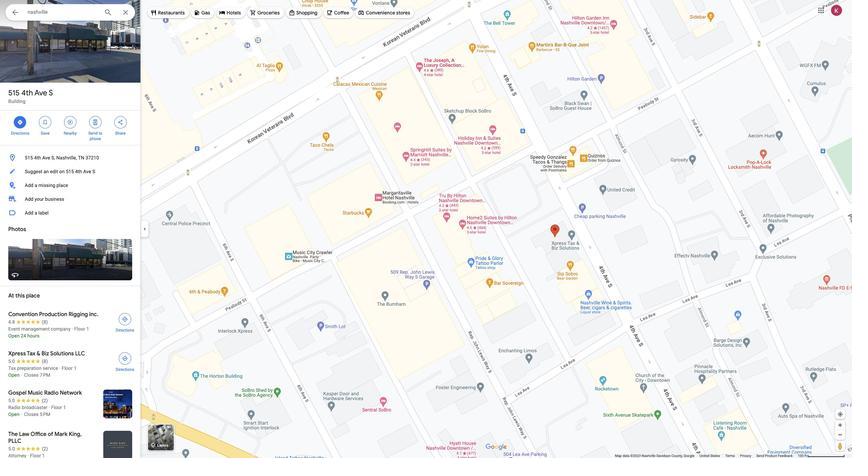 Task type: describe. For each thing, give the bounding box(es) containing it.
stores
[[397, 10, 411, 16]]

1 horizontal spatial radio
[[44, 390, 59, 397]]

 button
[[6, 4, 25, 22]]


[[11, 8, 19, 17]]

restaurants button
[[148, 4, 189, 21]]

shopping button
[[286, 4, 322, 21]]

directions image for convention production rigging inc.
[[122, 316, 128, 322]]

production
[[39, 311, 67, 318]]

at this place
[[8, 293, 40, 299]]

network
[[60, 390, 82, 397]]


[[92, 119, 98, 126]]

directions button for convention production rigging inc.
[[112, 311, 139, 333]]

hotels
[[227, 10, 241, 16]]

5.0 for xpress tax & biz solutions llc
[[8, 359, 15, 364]]

1 for xpress tax & biz solutions llc
[[74, 366, 77, 371]]

place inside button
[[57, 183, 68, 188]]

event management company · floor 1 open 24 hours
[[8, 326, 89, 339]]

hours
[[27, 333, 40, 339]]

add a label
[[25, 210, 49, 216]]

tax inside tax preparation service · floor 1 open ⋅ closes 7 pm
[[8, 366, 16, 371]]

product
[[766, 454, 778, 458]]

terms
[[726, 454, 736, 458]]

floor inside the "radio broadcaster · floor 1 open ⋅ closes 5 pm"
[[51, 405, 62, 410]]

5.0 stars 8 reviews image
[[8, 358, 48, 365]]

5.0 for the law office of mark king, pllc
[[8, 446, 15, 452]]

to
[[99, 131, 102, 136]]

google maps element
[[0, 0, 853, 458]]

xpress
[[8, 350, 26, 357]]

· for biz
[[59, 366, 61, 371]]

add for add a label
[[25, 210, 33, 216]]

convenience stores button
[[356, 4, 415, 21]]

1 vertical spatial place
[[26, 293, 40, 299]]

ave for s,
[[42, 155, 50, 161]]

directions for xpress tax & biz solutions llc
[[116, 367, 134, 372]]

send product feedback
[[757, 454, 793, 458]]

add your business
[[25, 196, 64, 202]]

suggest an edit on 515 4th ave s button
[[0, 165, 141, 178]]

1 inside the "radio broadcaster · floor 1 open ⋅ closes 5 pm"
[[63, 405, 66, 410]]

none field inside nashville field
[[28, 8, 99, 16]]

add for add your business
[[25, 196, 33, 202]]

coffee
[[334, 10, 349, 16]]

a for label
[[35, 210, 37, 216]]

law
[[19, 431, 29, 438]]

515 4th ave s main content
[[0, 0, 141, 458]]

4th inside button
[[75, 169, 82, 174]]

privacy button
[[741, 454, 752, 458]]

add a label button
[[0, 206, 141, 220]]

nearby
[[64, 131, 77, 136]]

tax preparation service · floor 1 open ⋅ closes 7 pm
[[8, 366, 77, 378]]

1 horizontal spatial tax
[[27, 350, 35, 357]]

closes inside the "radio broadcaster · floor 1 open ⋅ closes 5 pm"
[[24, 412, 39, 417]]


[[42, 119, 48, 126]]

5.0 stars 2 reviews image for law
[[8, 445, 48, 452]]

phone
[[90, 136, 101, 141]]

label
[[38, 210, 49, 216]]

coffee button
[[324, 4, 354, 21]]

515 4th ave s building
[[8, 88, 53, 104]]

terms button
[[726, 454, 736, 458]]

data
[[623, 454, 630, 458]]

ave inside button
[[83, 169, 91, 174]]

gas
[[201, 10, 210, 16]]

county,
[[672, 454, 683, 458]]

add your business link
[[0, 192, 141, 206]]

convention
[[8, 311, 38, 318]]

united
[[700, 454, 710, 458]]

google account: kenny nguyen  
(kenny.nguyen@adept.ai) image
[[832, 5, 843, 16]]

king,
[[69, 431, 82, 438]]

convenience
[[366, 10, 395, 16]]

(2) for office
[[42, 446, 48, 452]]

office
[[31, 431, 47, 438]]

send to phone
[[88, 131, 102, 141]]

515 4th ave s, nashville, tn 37210
[[25, 155, 99, 161]]

map data ©2023 nashville davidson county, google
[[615, 454, 695, 458]]

groceries button
[[247, 4, 284, 21]]

directions inside actions for 515 4th ave s region
[[11, 131, 29, 136]]

37210
[[86, 155, 99, 161]]

service
[[43, 366, 58, 371]]

(8) for production
[[42, 319, 48, 325]]

4.8 stars 8 reviews image
[[8, 319, 48, 326]]

4.8
[[8, 319, 15, 325]]

directions button for xpress tax & biz solutions llc
[[112, 350, 139, 372]]

radio broadcaster · floor 1 open ⋅ closes 5 pm
[[8, 405, 66, 417]]

the
[[8, 431, 18, 438]]

gospel music radio network
[[8, 390, 82, 397]]

actions for 515 4th ave s region
[[0, 111, 141, 145]]

suggest
[[25, 169, 42, 174]]

7 pm
[[40, 372, 50, 378]]

footer inside google maps element
[[615, 454, 798, 458]]

100 ft
[[798, 454, 807, 458]]

4th for s,
[[34, 155, 41, 161]]

convenience stores
[[366, 10, 411, 16]]

add a missing place
[[25, 183, 68, 188]]

5 pm
[[40, 412, 50, 417]]

ave for s
[[34, 88, 47, 98]]

(8) for tax
[[42, 359, 48, 364]]

send product feedback button
[[757, 454, 793, 458]]

nashville
[[642, 454, 656, 458]]

the law office of mark king, pllc
[[8, 431, 82, 445]]

of
[[48, 431, 53, 438]]



Task type: locate. For each thing, give the bounding box(es) containing it.
floor down rigging at the bottom
[[74, 326, 85, 332]]

1 vertical spatial closes
[[24, 412, 39, 417]]

broadcaster
[[22, 405, 47, 410]]

open inside tax preparation service · floor 1 open ⋅ closes 7 pm
[[8, 372, 20, 378]]

restaurants
[[158, 10, 185, 16]]

0 horizontal spatial ·
[[49, 405, 50, 410]]

open up the
[[8, 412, 20, 417]]

0 vertical spatial place
[[57, 183, 68, 188]]

floor down gospel music radio network
[[51, 405, 62, 410]]

1 5.0 from the top
[[8, 359, 15, 364]]

ave inside button
[[42, 155, 50, 161]]

5.0 stars 2 reviews image for music
[[8, 397, 48, 404]]

1 vertical spatial ⋅
[[21, 412, 23, 417]]

footer
[[615, 454, 798, 458]]

1 vertical spatial 1
[[74, 366, 77, 371]]

0 horizontal spatial 515
[[8, 88, 20, 98]]

zoom out image
[[838, 432, 843, 438]]

s
[[49, 88, 53, 98], [92, 169, 95, 174]]

515 4th ave s, nashville, tn 37210 button
[[0, 151, 141, 165]]

directions image
[[122, 316, 128, 322], [122, 356, 128, 362]]

1 down network
[[63, 405, 66, 410]]

0 vertical spatial ·
[[72, 326, 73, 332]]

2 horizontal spatial 4th
[[75, 169, 82, 174]]

1 horizontal spatial 4th
[[34, 155, 41, 161]]

place right the this
[[26, 293, 40, 299]]

5.0 stars 2 reviews image up broadcaster
[[8, 397, 48, 404]]

(8)
[[42, 319, 48, 325], [42, 359, 48, 364]]

ave inside 515 4th ave s building
[[34, 88, 47, 98]]

2 vertical spatial directions
[[116, 367, 134, 372]]

0 vertical spatial closes
[[24, 372, 39, 378]]

united states button
[[700, 454, 721, 458]]

1 vertical spatial (2)
[[42, 446, 48, 452]]

4th for s
[[21, 88, 33, 98]]

1 down rigging at the bottom
[[86, 326, 89, 332]]

building
[[8, 99, 26, 104]]

1
[[86, 326, 89, 332], [74, 366, 77, 371], [63, 405, 66, 410]]

5.0 down "gospel"
[[8, 398, 15, 403]]

send left product
[[757, 454, 765, 458]]

ave down 37210
[[83, 169, 91, 174]]

radio down "gospel"
[[8, 405, 21, 410]]

s,
[[51, 155, 55, 161]]

2 5.0 from the top
[[8, 398, 15, 403]]

2 vertical spatial floor
[[51, 405, 62, 410]]

5.0 down xpress
[[8, 359, 15, 364]]

collapse side panel image
[[141, 225, 148, 233]]

shopping
[[296, 10, 318, 16]]

directions for convention production rigging inc.
[[116, 328, 134, 333]]

1 vertical spatial directions button
[[112, 350, 139, 372]]

0 vertical spatial s
[[49, 88, 53, 98]]

solutions
[[50, 350, 74, 357]]

· inside the event management company · floor 1 open 24 hours
[[72, 326, 73, 332]]

share
[[115, 131, 126, 136]]

5.0 stars 2 reviews image down law
[[8, 445, 48, 452]]

0 vertical spatial (2)
[[42, 398, 48, 403]]

s inside 515 4th ave s building
[[49, 88, 53, 98]]

your
[[35, 196, 44, 202]]

1 vertical spatial send
[[757, 454, 765, 458]]

directions button
[[112, 311, 139, 333], [112, 350, 139, 372]]

gas button
[[191, 4, 214, 21]]

floor inside the event management company · floor 1 open 24 hours
[[74, 326, 85, 332]]

2 vertical spatial 4th
[[75, 169, 82, 174]]

0 vertical spatial add
[[25, 183, 33, 188]]

©2023
[[631, 454, 641, 458]]

0 vertical spatial a
[[35, 183, 37, 188]]

515 right on
[[66, 169, 74, 174]]

1 a from the top
[[35, 183, 37, 188]]

0 vertical spatial 4th
[[21, 88, 33, 98]]

zoom in image
[[838, 423, 843, 428]]

· inside the "radio broadcaster · floor 1 open ⋅ closes 5 pm"
[[49, 405, 50, 410]]

1 inside tax preparation service · floor 1 open ⋅ closes 7 pm
[[74, 366, 77, 371]]

a left missing
[[35, 183, 37, 188]]

1 vertical spatial ·
[[59, 366, 61, 371]]

add left label
[[25, 210, 33, 216]]

2 (2) from the top
[[42, 446, 48, 452]]

event
[[8, 326, 20, 332]]

show your location image
[[838, 411, 844, 418]]

1 vertical spatial directions
[[116, 328, 134, 333]]

tax left &
[[27, 350, 35, 357]]

0 vertical spatial 1
[[86, 326, 89, 332]]

2 horizontal spatial 515
[[66, 169, 74, 174]]

0 vertical spatial 5.0
[[8, 359, 15, 364]]

2 vertical spatial ave
[[83, 169, 91, 174]]

(2) for radio
[[42, 398, 48, 403]]

4th inside button
[[34, 155, 41, 161]]


[[117, 119, 124, 126]]

1 vertical spatial directions image
[[122, 356, 128, 362]]

1 vertical spatial floor
[[62, 366, 73, 371]]

add down suggest
[[25, 183, 33, 188]]

add for add a missing place
[[25, 183, 33, 188]]

place down on
[[57, 183, 68, 188]]

an
[[44, 169, 49, 174]]

management
[[21, 326, 50, 332]]

· right service
[[59, 366, 61, 371]]

1 closes from the top
[[24, 372, 39, 378]]

at
[[8, 293, 14, 299]]

1 directions image from the top
[[122, 316, 128, 322]]

a for missing
[[35, 183, 37, 188]]

show street view coverage image
[[836, 441, 846, 451]]

100 ft button
[[798, 454, 845, 458]]

ft
[[805, 454, 807, 458]]

1 add from the top
[[25, 183, 33, 188]]

save
[[41, 131, 50, 136]]

add
[[25, 183, 33, 188], [25, 196, 33, 202], [25, 210, 33, 216]]

2 vertical spatial add
[[25, 210, 33, 216]]

0 vertical spatial 5.0 stars 2 reviews image
[[8, 397, 48, 404]]

3 add from the top
[[25, 210, 33, 216]]

closes inside tax preparation service · floor 1 open ⋅ closes 7 pm
[[24, 372, 39, 378]]

tax down xpress
[[8, 366, 16, 371]]

open down event
[[8, 333, 20, 339]]

on
[[59, 169, 65, 174]]

a left label
[[35, 210, 37, 216]]

missing
[[38, 183, 55, 188]]

0 vertical spatial 515
[[8, 88, 20, 98]]

515 inside button
[[66, 169, 74, 174]]

floor
[[74, 326, 85, 332], [62, 366, 73, 371], [51, 405, 62, 410]]

1 vertical spatial ave
[[42, 155, 50, 161]]

&
[[37, 350, 40, 357]]

2 ⋅ from the top
[[21, 412, 23, 417]]

music
[[28, 390, 43, 397]]

1 horizontal spatial send
[[757, 454, 765, 458]]

2 5.0 stars 2 reviews image from the top
[[8, 445, 48, 452]]

united states
[[700, 454, 721, 458]]

davidson
[[657, 454, 671, 458]]

1 inside the event management company · floor 1 open 24 hours
[[86, 326, 89, 332]]

business
[[45, 196, 64, 202]]

0 vertical spatial send
[[88, 131, 98, 136]]

2 horizontal spatial ·
[[72, 326, 73, 332]]

s inside suggest an edit on 515 4th ave s button
[[92, 169, 95, 174]]

1 horizontal spatial 515
[[25, 155, 33, 161]]

0 horizontal spatial 1
[[63, 405, 66, 410]]

send inside send to phone
[[88, 131, 98, 136]]

0 vertical spatial directions
[[11, 131, 29, 136]]


[[67, 119, 73, 126]]

add inside add a missing place button
[[25, 183, 33, 188]]

1 vertical spatial add
[[25, 196, 33, 202]]

⋅ down preparation
[[21, 372, 23, 378]]

llc
[[75, 350, 85, 357]]

(8) inside 4.8 stars 8 reviews image
[[42, 319, 48, 325]]

floor for inc.
[[74, 326, 85, 332]]

0 vertical spatial directions image
[[122, 316, 128, 322]]

gospel
[[8, 390, 27, 397]]

(8) down biz
[[42, 359, 48, 364]]

2 directions button from the top
[[112, 350, 139, 372]]

biz
[[42, 350, 49, 357]]

closes down broadcaster
[[24, 412, 39, 417]]

1 horizontal spatial s
[[92, 169, 95, 174]]

0 vertical spatial ⋅
[[21, 372, 23, 378]]

nashville field
[[6, 4, 135, 21]]

radio right music
[[44, 390, 59, 397]]

4th down tn
[[75, 169, 82, 174]]

open down preparation
[[8, 372, 20, 378]]

4th inside 515 4th ave s building
[[21, 88, 33, 98]]

1 (8) from the top
[[42, 319, 48, 325]]

1 vertical spatial s
[[92, 169, 95, 174]]

send up phone
[[88, 131, 98, 136]]

0 horizontal spatial radio
[[8, 405, 21, 410]]

place
[[57, 183, 68, 188], [26, 293, 40, 299]]

· for inc.
[[72, 326, 73, 332]]

1 vertical spatial 5.0 stars 2 reviews image
[[8, 445, 48, 452]]

⋅ down broadcaster
[[21, 412, 23, 417]]

2 vertical spatial ·
[[49, 405, 50, 410]]

(8) up the event management company · floor 1 open 24 hours
[[42, 319, 48, 325]]

1 horizontal spatial 1
[[74, 366, 77, 371]]

send for send product feedback
[[757, 454, 765, 458]]

floor inside tax preparation service · floor 1 open ⋅ closes 7 pm
[[62, 366, 73, 371]]

1 5.0 stars 2 reviews image from the top
[[8, 397, 48, 404]]

2 vertical spatial 515
[[66, 169, 74, 174]]

None field
[[28, 8, 99, 16]]

1 horizontal spatial ·
[[59, 366, 61, 371]]

radio inside the "radio broadcaster · floor 1 open ⋅ closes 5 pm"
[[8, 405, 21, 410]]

515 up building
[[8, 88, 20, 98]]

1 vertical spatial a
[[35, 210, 37, 216]]

closes
[[24, 372, 39, 378], [24, 412, 39, 417]]

ave left s,
[[42, 155, 50, 161]]

1 vertical spatial (8)
[[42, 359, 48, 364]]

1 vertical spatial 5.0
[[8, 398, 15, 403]]

0 vertical spatial tax
[[27, 350, 35, 357]]

2 vertical spatial open
[[8, 412, 20, 417]]

a inside button
[[35, 183, 37, 188]]

4th
[[21, 88, 33, 98], [34, 155, 41, 161], [75, 169, 82, 174]]

add a missing place button
[[0, 178, 141, 192]]

2 directions image from the top
[[122, 356, 128, 362]]

24
[[21, 333, 26, 339]]

mark
[[55, 431, 68, 438]]

directions image for xpress tax & biz solutions llc
[[122, 356, 128, 362]]

2 (8) from the top
[[42, 359, 48, 364]]

0 vertical spatial ave
[[34, 88, 47, 98]]

a inside 'button'
[[35, 210, 37, 216]]

floor for biz
[[62, 366, 73, 371]]

2 add from the top
[[25, 196, 33, 202]]

· right company
[[72, 326, 73, 332]]

· up "5 pm"
[[49, 405, 50, 410]]

2 horizontal spatial 1
[[86, 326, 89, 332]]

515
[[8, 88, 20, 98], [25, 155, 33, 161], [66, 169, 74, 174]]

5.0 inside 5.0 stars 8 reviews image
[[8, 359, 15, 364]]

1 for convention production rigging inc.
[[86, 326, 89, 332]]

this
[[15, 293, 25, 299]]

company
[[51, 326, 71, 332]]

0 vertical spatial (8)
[[42, 319, 48, 325]]

⋅ inside tax preparation service · floor 1 open ⋅ closes 7 pm
[[21, 372, 23, 378]]

open for xpress
[[8, 372, 20, 378]]

(2) down gospel music radio network
[[42, 398, 48, 403]]

send for send to phone
[[88, 131, 98, 136]]

1 down llc
[[74, 366, 77, 371]]

1 open from the top
[[8, 333, 20, 339]]

·
[[72, 326, 73, 332], [59, 366, 61, 371], [49, 405, 50, 410]]

ave up 
[[34, 88, 47, 98]]

2 a from the top
[[35, 210, 37, 216]]

photos
[[8, 226, 26, 233]]

2 vertical spatial 1
[[63, 405, 66, 410]]

hotels button
[[216, 4, 245, 21]]

groceries
[[258, 10, 280, 16]]

states
[[711, 454, 721, 458]]

add inside add your business link
[[25, 196, 33, 202]]

0 vertical spatial directions button
[[112, 311, 139, 333]]

0 vertical spatial floor
[[74, 326, 85, 332]]

pllc
[[8, 438, 21, 445]]

5.0 down pllc
[[8, 446, 15, 452]]

3 open from the top
[[8, 412, 20, 417]]

0 vertical spatial open
[[8, 333, 20, 339]]

rigging
[[69, 311, 88, 318]]

1 vertical spatial radio
[[8, 405, 21, 410]]

 search field
[[6, 4, 135, 22]]

edit
[[50, 169, 58, 174]]

5.0
[[8, 359, 15, 364], [8, 398, 15, 403], [8, 446, 15, 452]]

add inside the add a label 'button'
[[25, 210, 33, 216]]

0 horizontal spatial s
[[49, 88, 53, 98]]

google
[[684, 454, 695, 458]]

1 directions button from the top
[[112, 311, 139, 333]]

5.0 stars 2 reviews image
[[8, 397, 48, 404], [8, 445, 48, 452]]

1 ⋅ from the top
[[21, 372, 23, 378]]

1 vertical spatial tax
[[8, 366, 16, 371]]

1 horizontal spatial place
[[57, 183, 68, 188]]

closes down preparation
[[24, 372, 39, 378]]

0 horizontal spatial 4th
[[21, 88, 33, 98]]

5.0 for gospel music radio network
[[8, 398, 15, 403]]

inc.
[[89, 311, 98, 318]]

4th up suggest
[[34, 155, 41, 161]]

2 closes from the top
[[24, 412, 39, 417]]

515 inside button
[[25, 155, 33, 161]]

0 horizontal spatial place
[[26, 293, 40, 299]]

open inside the event management company · floor 1 open 24 hours
[[8, 333, 20, 339]]

515 up suggest
[[25, 155, 33, 161]]

2 open from the top
[[8, 372, 20, 378]]

xpress tax & biz solutions llc
[[8, 350, 85, 357]]

(2) down the law office of mark king, pllc
[[42, 446, 48, 452]]

0 vertical spatial radio
[[44, 390, 59, 397]]

open
[[8, 333, 20, 339], [8, 372, 20, 378], [8, 412, 20, 417]]

1 vertical spatial open
[[8, 372, 20, 378]]

footer containing map data ©2023 nashville davidson county, google
[[615, 454, 798, 458]]

515 for s
[[8, 88, 20, 98]]

2 vertical spatial 5.0
[[8, 446, 15, 452]]


[[17, 119, 23, 126]]

1 (2) from the top
[[42, 398, 48, 403]]

515 for s,
[[25, 155, 33, 161]]

send inside button
[[757, 454, 765, 458]]

feedback
[[778, 454, 793, 458]]

open for convention
[[8, 333, 20, 339]]

1 vertical spatial 4th
[[34, 155, 41, 161]]

map
[[615, 454, 622, 458]]

100
[[798, 454, 804, 458]]

(8) inside 5.0 stars 8 reviews image
[[42, 359, 48, 364]]

4th up building
[[21, 88, 33, 98]]

⋅ inside the "radio broadcaster · floor 1 open ⋅ closes 5 pm"
[[21, 412, 23, 417]]

floor down solutions
[[62, 366, 73, 371]]

open inside the "radio broadcaster · floor 1 open ⋅ closes 5 pm"
[[8, 412, 20, 417]]

1 vertical spatial 515
[[25, 155, 33, 161]]

· inside tax preparation service · floor 1 open ⋅ closes 7 pm
[[59, 366, 61, 371]]

3 5.0 from the top
[[8, 446, 15, 452]]

tn
[[78, 155, 84, 161]]

0 horizontal spatial tax
[[8, 366, 16, 371]]

add left "your"
[[25, 196, 33, 202]]

0 horizontal spatial send
[[88, 131, 98, 136]]

515 inside 515 4th ave s building
[[8, 88, 20, 98]]



Task type: vqa. For each thing, say whether or not it's contained in the screenshot.
 Restaurants
no



